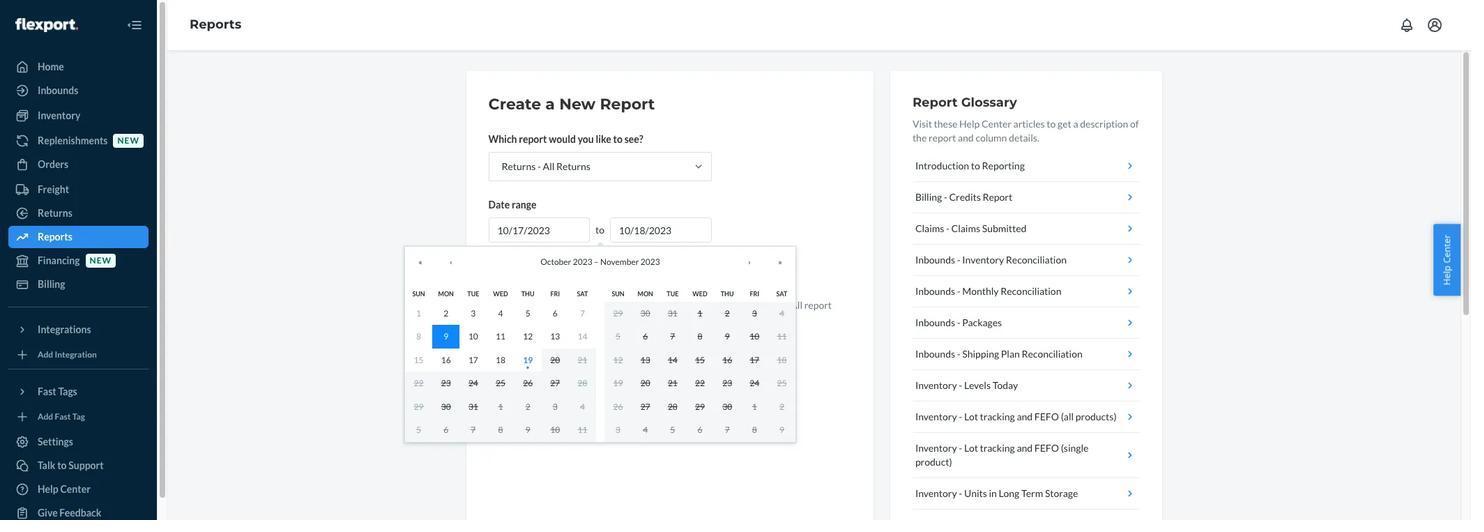 Task type: locate. For each thing, give the bounding box(es) containing it.
november 14, 2023 element
[[668, 355, 678, 365]]

5 for bottom november 5, 2023 element
[[416, 425, 421, 435]]

report left 'would'
[[519, 133, 547, 145]]

billing for billing - credits report
[[915, 191, 942, 203]]

returns down freight
[[38, 207, 72, 219]]

1 button right information
[[686, 302, 714, 325]]

5 button
[[514, 302, 542, 325], [604, 325, 632, 348], [405, 418, 432, 442], [659, 418, 686, 442]]

0 horizontal spatial in
[[550, 313, 558, 325]]

2 saturday element from the left
[[776, 290, 787, 297]]

october 13, 2023 element
[[550, 331, 560, 342]]

1 16 from the left
[[441, 355, 451, 365]]

11
[[496, 331, 505, 342], [777, 331, 787, 342], [578, 425, 587, 435]]

tue for 3
[[467, 290, 479, 297]]

lot inside inventory - lot tracking and fefo (single product)
[[964, 442, 978, 454]]

november 21, 2023 element
[[668, 378, 678, 388]]

17 button up november 24, 2023 element
[[741, 348, 768, 372]]

a inside visit these help center articles to get a description of the report and column details.
[[1073, 118, 1078, 130]]

4 down october 28, 2023 element
[[580, 401, 585, 412]]

november 4, 2023 element down october 28, 2023 element
[[580, 401, 585, 412]]

1 vertical spatial 21
[[668, 378, 678, 388]]

1 fri from the left
[[550, 290, 560, 297]]

0 horizontal spatial 29
[[414, 401, 424, 412]]

fefo for (single
[[1035, 442, 1059, 454]]

11 up november 18, 2023 element
[[777, 331, 787, 342]]

1 horizontal spatial 13
[[641, 355, 650, 365]]

1 24 button from the left
[[460, 372, 487, 395]]

28 down november 21, 2023 element
[[668, 401, 678, 412]]

1 vertical spatial 12
[[613, 355, 623, 365]]

friday element for 6
[[550, 290, 560, 297]]

claims down billing - credits report
[[915, 222, 944, 234]]

2023
[[573, 257, 592, 267], [641, 257, 660, 267]]

returns
[[502, 160, 536, 172], [556, 160, 590, 172], [38, 207, 72, 219]]

2 horizontal spatial report
[[983, 191, 1012, 203]]

october 21, 2023 element
[[578, 355, 587, 365]]

returns for returns
[[38, 207, 72, 219]]

1 horizontal spatial 28
[[668, 401, 678, 412]]

thu for 5
[[521, 290, 534, 297]]

28 button
[[569, 372, 596, 395], [659, 395, 686, 418]]

0 horizontal spatial 25
[[496, 378, 505, 388]]

1 horizontal spatial a
[[1073, 118, 1078, 130]]

october 15, 2023 element
[[414, 355, 424, 365]]

december 3, 2023 element
[[616, 425, 621, 435]]

30 button right time at the bottom left
[[632, 302, 659, 325]]

to right talk
[[57, 459, 67, 471]]

fri up october 6, 2023 element
[[550, 290, 560, 297]]

october 29, 2023 element
[[613, 308, 623, 318], [414, 401, 424, 412]]

2 18 from the left
[[777, 355, 787, 365]]

1 23 from the left
[[441, 378, 451, 388]]

november 9, 2023 element up november 16, 2023 element
[[725, 331, 730, 342]]

lot down "inventory - levels today"
[[964, 411, 978, 423]]

- down claims - claims submitted
[[957, 254, 961, 266]]

6 button down october 23, 2023 element
[[432, 418, 460, 442]]

monday element up information
[[638, 290, 653, 297]]

0 vertical spatial add
[[38, 350, 53, 360]]

2 tue from the left
[[667, 290, 679, 297]]

october 3, 2023 element
[[471, 308, 476, 318]]

november 7, 2023 element for 7 button below october 24, 2023 element
[[471, 425, 476, 435]]

4
[[498, 308, 503, 318], [779, 308, 784, 318], [580, 401, 585, 412], [643, 425, 648, 435]]

sunday element
[[412, 290, 425, 297], [612, 290, 624, 297]]

2 sun from the left
[[612, 290, 624, 297]]

1 vertical spatial all
[[791, 299, 803, 311]]

2 thursday element from the left
[[721, 290, 734, 297]]

inventory left levels
[[915, 379, 957, 391]]

9 down december 2, 2023 element
[[779, 425, 784, 435]]

1 horizontal spatial november 7, 2023 element
[[670, 331, 675, 342]]

2 fefo from the top
[[1035, 442, 1059, 454]]

report down reporting
[[983, 191, 1012, 203]]

2 17 button from the left
[[741, 348, 768, 372]]

fefo inside inventory - lot tracking and fefo (single product)
[[1035, 442, 1059, 454]]

26 button
[[514, 372, 542, 395], [604, 395, 632, 418]]

24 for november 24, 2023 element
[[750, 378, 759, 388]]

0 vertical spatial create
[[488, 95, 541, 114]]

1 horizontal spatial saturday element
[[776, 290, 787, 297]]

1 15 from the left
[[414, 355, 424, 365]]

1 18 from the left
[[496, 355, 505, 365]]

2 17 from the left
[[750, 355, 759, 365]]

1 wed from the left
[[493, 290, 508, 297]]

2 23 from the left
[[722, 378, 732, 388]]

1 sunday element from the left
[[412, 290, 425, 297]]

home
[[38, 61, 64, 73]]

2 sat from the left
[[776, 290, 787, 297]]

2 wed from the left
[[693, 290, 707, 297]]

billing
[[915, 191, 942, 203], [38, 278, 65, 290]]

1 horizontal spatial all
[[791, 299, 803, 311]]

2 vertical spatial in
[[989, 487, 997, 499]]

24 down november 17, 2023 element
[[750, 378, 759, 388]]

9 button
[[432, 325, 460, 348], [714, 325, 741, 348], [514, 418, 542, 442], [768, 418, 796, 442]]

18 button up october 25, 2023 element
[[487, 348, 514, 372]]

long
[[999, 487, 1020, 499]]

give feedback
[[38, 507, 101, 519]]

november 2, 2023 element right be
[[725, 308, 730, 318]]

help center inside button
[[1441, 235, 1453, 285]]

1 vertical spatial november 7, 2023 element
[[471, 425, 476, 435]]

0 horizontal spatial 22 button
[[405, 372, 432, 395]]

- inside button
[[946, 222, 950, 234]]

0 horizontal spatial monday element
[[438, 290, 454, 297]]

sun for 29
[[612, 290, 624, 297]]

reconciliation inside button
[[1001, 285, 1061, 297]]

24 for october 24, 2023 element
[[468, 378, 478, 388]]

2 24 button from the left
[[741, 372, 768, 395]]

0 vertical spatial 13
[[550, 331, 560, 342]]

1 vertical spatial 28
[[668, 401, 678, 412]]

tracking down today
[[980, 411, 1015, 423]]

13 for october 13, 2023 element
[[550, 331, 560, 342]]

2 button
[[432, 302, 460, 325], [714, 302, 741, 325], [514, 395, 542, 418], [768, 395, 796, 418]]

november 6, 2023 element
[[643, 331, 648, 342], [444, 425, 448, 435]]

saturday element
[[577, 290, 588, 297], [776, 290, 787, 297]]

monday element
[[438, 290, 454, 297], [638, 290, 653, 297]]

in right 'are' at the bottom of page
[[550, 313, 558, 325]]

26 for october 26, 2023 "element"
[[523, 378, 533, 388]]

november 1, 2023 element
[[698, 308, 702, 318], [498, 401, 503, 412]]

12 down fields
[[523, 331, 533, 342]]

sat up hours
[[577, 290, 588, 297]]

to
[[1047, 118, 1056, 130], [613, 133, 623, 145], [971, 160, 980, 172], [595, 224, 604, 236], [550, 299, 559, 311], [681, 299, 690, 311], [57, 459, 67, 471]]

and for inventory - lot tracking and fefo (single product)
[[1017, 442, 1033, 454]]

19
[[523, 355, 533, 365], [613, 378, 623, 388]]

0 horizontal spatial november 5, 2023 element
[[416, 425, 421, 435]]

14
[[578, 331, 587, 342], [668, 355, 678, 365]]

october 14, 2023 element
[[578, 331, 587, 342]]

22 for october 22, 2023 element in the bottom left of the page
[[414, 378, 424, 388]]

november 17, 2023 element
[[750, 355, 759, 365]]

create up which
[[488, 95, 541, 114]]

of
[[1130, 118, 1139, 130]]

november 8, 2023 element
[[698, 331, 702, 342], [498, 425, 503, 435]]

october 29, 2023 element for 29 button to the middle
[[613, 308, 623, 318]]

22 for november 22, 2023 element
[[695, 378, 705, 388]]

8
[[416, 331, 421, 342], [698, 331, 702, 342], [498, 425, 503, 435], [752, 425, 757, 435]]

create
[[488, 95, 541, 114], [500, 267, 530, 279]]

23 down november 16, 2023 element
[[722, 378, 732, 388]]

2 horizontal spatial 11 button
[[768, 325, 796, 348]]

1 for november 1, 2023 element to the top
[[698, 308, 702, 318]]

16 up october 23, 2023 element
[[441, 355, 451, 365]]

0 vertical spatial 26
[[523, 378, 533, 388]]

november 28, 2023 element
[[668, 401, 678, 412]]

1 friday element from the left
[[550, 290, 560, 297]]

1 thu from the left
[[521, 290, 534, 297]]

9 for 9 button on top of november 16, 2023 element's "november 9, 2023" element
[[725, 331, 730, 342]]

0 horizontal spatial 28
[[578, 378, 587, 388]]

home link
[[8, 56, 149, 78]]

1 mon from the left
[[438, 290, 454, 297]]

report for billing - credits report
[[983, 191, 1012, 203]]

0 horizontal spatial claims
[[915, 222, 944, 234]]

2 18 button from the left
[[768, 348, 796, 372]]

november 11, 2023 element
[[777, 331, 787, 342], [578, 425, 587, 435]]

to left get
[[1047, 118, 1056, 130]]

4 button
[[487, 302, 514, 325], [768, 302, 796, 325], [569, 395, 596, 418], [632, 418, 659, 442]]

5 left 'are' at the bottom of page
[[525, 308, 530, 318]]

add for add fast tag
[[38, 412, 53, 422]]

1 horizontal spatial november 5, 2023 element
[[616, 331, 621, 342]]

october 20, 2023 element
[[550, 355, 560, 365]]

0 horizontal spatial october 30, 2023 element
[[441, 401, 451, 412]]

6 for the right november 6, 2023 element
[[643, 331, 648, 342]]

1 24 from the left
[[468, 378, 478, 388]]

thursday element
[[521, 290, 534, 297], [721, 290, 734, 297]]

25 button down october 18, 2023 element
[[487, 372, 514, 395]]

2 22 from the left
[[695, 378, 705, 388]]

2 tuesday element from the left
[[667, 290, 679, 297]]

wed up 'may'
[[493, 290, 508, 297]]

financing
[[38, 254, 80, 266]]

tuesday element
[[467, 290, 479, 297], [667, 290, 679, 297]]

friday element
[[550, 290, 560, 297], [750, 290, 759, 297]]

1 wednesday element from the left
[[493, 290, 508, 297]]

sun for 1
[[412, 290, 425, 297]]

‹
[[450, 257, 452, 267]]

take
[[517, 299, 535, 311]]

29 button
[[604, 302, 632, 325], [405, 395, 432, 418], [686, 395, 714, 418]]

2 2023 from the left
[[641, 257, 660, 267]]

new
[[117, 136, 139, 146], [90, 255, 112, 266], [609, 299, 627, 311]]

to left reporting
[[971, 160, 980, 172]]

2 wednesday element from the left
[[693, 290, 707, 297]]

1 vertical spatial november 11, 2023 element
[[578, 425, 587, 435]]

24 button up december 1, 2023 element
[[741, 372, 768, 395]]

1 vertical spatial 19
[[613, 378, 623, 388]]

storage
[[1045, 487, 1078, 499]]

november 7, 2023 element for 7 button on top of november 14, 2023 element on the bottom
[[670, 331, 675, 342]]

29
[[613, 308, 623, 318], [414, 401, 424, 412], [695, 401, 705, 412]]

- for inventory - levels today
[[959, 379, 962, 391]]

range
[[512, 199, 536, 211]]

reconciliation down inbounds - packages button
[[1022, 348, 1083, 360]]

- inside inventory - lot tracking and fefo (single product)
[[959, 442, 962, 454]]

26 button up december 3, 2023 element
[[604, 395, 632, 418]]

help center
[[1441, 235, 1453, 285], [38, 483, 91, 495]]

october 31, 2023 element down october 24, 2023 element
[[468, 401, 478, 412]]

24
[[468, 378, 478, 388], [750, 378, 759, 388]]

19 up "november 26, 2023" element
[[613, 378, 623, 388]]

for
[[595, 299, 607, 311]]

tracking for (all
[[980, 411, 1015, 423]]

0 horizontal spatial 19
[[523, 355, 533, 365]]

0 horizontal spatial november 10, 2023 element
[[550, 425, 560, 435]]

reconciliation down inbounds - inventory reconciliation button
[[1001, 285, 1061, 297]]

1 tracking from the top
[[980, 411, 1015, 423]]

2 horizontal spatial center
[[1441, 235, 1453, 263]]

thursday element up reflected
[[721, 290, 734, 297]]

21 up november 28, 2023 element
[[668, 378, 678, 388]]

1 thursday element from the left
[[521, 290, 534, 297]]

fields
[[510, 313, 532, 325]]

16 for november 16, 2023 element
[[722, 355, 732, 365]]

create up 'may'
[[500, 267, 530, 279]]

3 for 3 button left of it
[[471, 308, 476, 318]]

1 horizontal spatial 16
[[722, 355, 732, 365]]

report up these
[[913, 95, 958, 110]]

1 vertical spatial november 1, 2023 element
[[498, 401, 503, 412]]

21
[[578, 355, 587, 365], [668, 378, 678, 388]]

it
[[488, 299, 495, 311]]

21 button
[[569, 348, 596, 372], [659, 372, 686, 395]]

wednesday element for 4
[[493, 290, 508, 297]]

fast
[[38, 386, 56, 397], [55, 412, 71, 422]]

0 vertical spatial 31
[[668, 308, 678, 318]]

october 31, 2023 element for the leftmost 31 button
[[468, 401, 478, 412]]

2 thu from the left
[[721, 290, 734, 297]]

1 sat from the left
[[577, 290, 588, 297]]

0 horizontal spatial 11
[[496, 331, 505, 342]]

3 down "november 26, 2023" element
[[616, 425, 621, 435]]

30
[[641, 308, 650, 318], [441, 401, 451, 412], [722, 401, 732, 412]]

november 27, 2023 element
[[641, 401, 650, 412]]

1 vertical spatial help center
[[38, 483, 91, 495]]

in left long
[[989, 487, 997, 499]]

1 horizontal spatial help center
[[1441, 235, 1453, 285]]

october 24, 2023 element
[[468, 378, 478, 388]]

november 16, 2023 element
[[722, 355, 732, 365]]

1 horizontal spatial 16 button
[[714, 348, 741, 372]]

december 2, 2023 element
[[779, 401, 784, 412]]

2
[[561, 299, 566, 311], [444, 308, 448, 318], [725, 308, 730, 318], [525, 401, 530, 412], [779, 401, 784, 412]]

21 down october 14, 2023 element
[[578, 355, 587, 365]]

october 2, 2023 element
[[444, 308, 448, 318]]

24 button
[[460, 372, 487, 395], [741, 372, 768, 395]]

1 monday element from the left
[[438, 290, 454, 297]]

18 for november 18, 2023 element
[[777, 355, 787, 365]]

11 left december 3, 2023 element
[[578, 425, 587, 435]]

to left be
[[681, 299, 690, 311]]

17 down october 10, 2023 element
[[468, 355, 478, 365]]

2 button up october 9, 2023 'element'
[[432, 302, 460, 325]]

november 10, 2023 element
[[750, 331, 759, 342], [550, 425, 560, 435]]

october 18, 2023 element
[[496, 355, 505, 365]]

8 button down october 25, 2023 element
[[487, 418, 514, 442]]

-
[[538, 160, 541, 172], [944, 191, 947, 203], [946, 222, 950, 234], [957, 254, 961, 266], [957, 285, 961, 297], [957, 317, 961, 328], [957, 348, 961, 360], [959, 379, 962, 391], [959, 411, 962, 423], [959, 442, 962, 454], [959, 487, 962, 499]]

0 vertical spatial help
[[959, 118, 980, 130]]

0 vertical spatial in
[[745, 299, 753, 311]]

19 for october 19, 2023 element
[[523, 355, 533, 365]]

wed for 1
[[693, 290, 707, 297]]

lot for inventory - lot tracking and fefo (single product)
[[964, 442, 978, 454]]

claims
[[915, 222, 944, 234], [951, 222, 980, 234]]

introduction to reporting button
[[913, 151, 1140, 182]]

tuesday element up information
[[667, 290, 679, 297]]

2 friday element from the left
[[750, 290, 759, 297]]

14 for november 14, 2023 element on the bottom
[[668, 355, 678, 365]]

1 22 from the left
[[414, 378, 424, 388]]

2 button up 'december 9, 2023' element
[[768, 395, 796, 418]]

november 20, 2023 element
[[641, 378, 650, 388]]

report down these
[[929, 132, 956, 144]]

december 6, 2023 element
[[698, 425, 702, 435]]

19 up october 26, 2023 "element"
[[523, 355, 533, 365]]

1 horizontal spatial 27
[[641, 401, 650, 412]]

10 down october 27, 2023 element at the left bottom
[[550, 425, 560, 435]]

14 button
[[569, 325, 596, 348], [659, 348, 686, 372]]

2 fri from the left
[[750, 290, 759, 297]]

inbounds left packages at the bottom right
[[915, 317, 955, 328]]

2 16 button from the left
[[714, 348, 741, 372]]

2 16 from the left
[[722, 355, 732, 365]]

october 30, 2023 element
[[641, 308, 650, 318], [441, 401, 451, 412]]

returns link
[[8, 202, 149, 225]]

report up up
[[532, 267, 561, 279]]

19 button
[[514, 348, 542, 372], [604, 372, 632, 395]]

29 down november 22, 2023 element
[[695, 401, 705, 412]]

1 23 button from the left
[[432, 372, 460, 395]]

1 saturday element from the left
[[577, 290, 588, 297]]

october 30, 2023 element for 30 button to the middle
[[641, 308, 650, 318]]

november 7, 2023 element
[[670, 331, 675, 342], [471, 425, 476, 435]]

17 for november 17, 2023 element
[[750, 355, 759, 365]]

26 down november 19, 2023 element at the bottom of page
[[613, 401, 623, 412]]

28
[[578, 378, 587, 388], [668, 401, 678, 412]]

- left packages at the bottom right
[[957, 317, 961, 328]]

1 horizontal spatial 31 button
[[659, 302, 686, 325]]

inbounds for inbounds
[[38, 84, 78, 96]]

november 9, 2023 element
[[725, 331, 730, 342], [525, 425, 530, 435]]

inbounds - monthly reconciliation button
[[913, 276, 1140, 307]]

1 horizontal spatial 20
[[641, 378, 650, 388]]

2 24 from the left
[[750, 378, 759, 388]]

0 vertical spatial lot
[[964, 411, 978, 423]]

december 7, 2023 element
[[725, 425, 730, 435]]

help inside button
[[1441, 266, 1453, 285]]

1 sun from the left
[[412, 290, 425, 297]]

0 vertical spatial november 6, 2023 element
[[643, 331, 648, 342]]

wednesday element
[[493, 290, 508, 297], [693, 290, 707, 297]]

billing down introduction at the top right
[[915, 191, 942, 203]]

saturday element for 4
[[776, 290, 787, 297]]

2 mon from the left
[[638, 290, 653, 297]]

packages
[[962, 317, 1002, 328]]

1 button
[[405, 302, 432, 325], [686, 302, 714, 325], [487, 395, 514, 418], [741, 395, 768, 418]]

1 17 from the left
[[468, 355, 478, 365]]

0 horizontal spatial reports
[[38, 231, 72, 243]]

0 horizontal spatial wed
[[493, 290, 508, 297]]

18 for october 18, 2023 element
[[496, 355, 505, 365]]

wednesday element for 1
[[693, 290, 707, 297]]

report
[[600, 95, 655, 114], [913, 95, 958, 110], [983, 191, 1012, 203]]

november 29, 2023 element
[[695, 401, 705, 412]]

1 horizontal spatial november 3, 2023 element
[[752, 308, 757, 318]]

inventory inside inventory - lot tracking and fefo (single product)
[[915, 442, 957, 454]]

october 11, 2023 element
[[496, 331, 505, 342]]

2 lot from the top
[[964, 442, 978, 454]]

2 15 from the left
[[695, 355, 705, 365]]

time
[[603, 313, 624, 325]]

october 16, 2023 element
[[441, 355, 451, 365]]

november 7, 2023 element up november 14, 2023 element on the bottom
[[670, 331, 675, 342]]

0 horizontal spatial 18 button
[[487, 348, 514, 372]]

november 3, 2023 element
[[752, 308, 757, 318], [553, 401, 558, 412]]

9 for 'december 9, 2023' element
[[779, 425, 784, 435]]

1 horizontal spatial november 4, 2023 element
[[779, 308, 784, 318]]

26 for "november 26, 2023" element
[[613, 401, 623, 412]]

2 for 2 button above 'december 9, 2023' element
[[779, 401, 784, 412]]

1 lot from the top
[[964, 411, 978, 423]]

2 tracking from the top
[[980, 442, 1015, 454]]

1 vertical spatial october 29, 2023 element
[[414, 401, 424, 412]]

- left units
[[959, 487, 962, 499]]

12 button up october 19, 2023 element
[[514, 325, 542, 348]]

1 add from the top
[[38, 350, 53, 360]]

1 button up the december 8, 2023 element
[[741, 395, 768, 418]]

inventory for inventory - lot tracking and fefo (all products)
[[915, 411, 957, 423]]

23 down the october 16, 2023 element
[[441, 378, 451, 388]]

13 button up the november 20, 2023 element
[[632, 348, 659, 372]]

- for inventory - lot tracking and fefo (all products)
[[959, 411, 962, 423]]

tracking down inventory - lot tracking and fefo (all products)
[[980, 442, 1015, 454]]

2 22 button from the left
[[686, 372, 714, 395]]

0 vertical spatial help center
[[1441, 235, 1453, 285]]

- down billing - credits report
[[946, 222, 950, 234]]

1 horizontal spatial october 31, 2023 element
[[668, 308, 678, 318]]

report inside button
[[983, 191, 1012, 203]]

5 down time at the bottom left
[[616, 331, 621, 342]]

- for billing - credits report
[[944, 191, 947, 203]]

1 vertical spatial 26
[[613, 401, 623, 412]]

center
[[982, 118, 1012, 130], [1441, 235, 1453, 263], [60, 483, 91, 495]]

7
[[580, 308, 585, 318], [670, 331, 675, 342], [471, 425, 476, 435], [725, 425, 730, 435]]

inventory for inventory - levels today
[[915, 379, 957, 391]]

wed for 4
[[493, 290, 508, 297]]

0 vertical spatial october 30, 2023 element
[[641, 308, 650, 318]]

flexport logo image
[[15, 18, 78, 32]]

1 25 from the left
[[496, 378, 505, 388]]

returns inside returns link
[[38, 207, 72, 219]]

integrations
[[38, 324, 91, 335]]

october 25, 2023 element
[[496, 378, 505, 388]]

25 for october 25, 2023 element
[[496, 378, 505, 388]]

and inside inventory - lot tracking and fefo (single product)
[[1017, 442, 1033, 454]]

10
[[468, 331, 478, 342], [750, 331, 759, 342], [550, 425, 560, 435]]

1 horizontal spatial 23 button
[[714, 372, 741, 395]]

1 horizontal spatial 24
[[750, 378, 759, 388]]

november 2, 2023 element for 2 button under october 26, 2023 "element"
[[525, 401, 530, 412]]

1 vertical spatial 13
[[641, 355, 650, 365]]

« button
[[405, 247, 436, 277]]

thursday element for 2
[[721, 290, 734, 297]]

1 button down october 25, 2023 element
[[487, 395, 514, 418]]

2 monday element from the left
[[638, 290, 653, 297]]

18 button up november 25, 2023 element
[[768, 348, 796, 372]]

1 for 'october 1, 2023' element
[[416, 308, 421, 318]]

2 vertical spatial help
[[38, 483, 58, 495]]

2 25 from the left
[[777, 378, 787, 388]]

0 horizontal spatial 22
[[414, 378, 424, 388]]

25 down november 18, 2023 element
[[777, 378, 787, 388]]

9 button up november 16, 2023 element
[[714, 325, 741, 348]]

0 vertical spatial a
[[545, 95, 555, 114]]

0 horizontal spatial 23 button
[[432, 372, 460, 395]]

october 6, 2023 element
[[553, 308, 558, 318]]

16 button
[[432, 348, 460, 372], [714, 348, 741, 372]]

16
[[441, 355, 451, 365], [722, 355, 732, 365]]

1 horizontal spatial sun
[[612, 290, 624, 297]]

open account menu image
[[1427, 17, 1443, 33]]

20 for the november 20, 2023 element
[[641, 378, 650, 388]]

1 horizontal spatial returns
[[502, 160, 536, 172]]

2 for 2 button right of be
[[725, 308, 730, 318]]

november 2, 2023 element
[[725, 308, 730, 318], [525, 401, 530, 412]]

2 add from the top
[[38, 412, 53, 422]]

november 25, 2023 element
[[777, 378, 787, 388]]

28 for october 28, 2023 element
[[578, 378, 587, 388]]

0 vertical spatial november 3, 2023 element
[[752, 308, 757, 318]]

center inside help center button
[[1441, 235, 1453, 263]]

22 down "october 15, 2023" element
[[414, 378, 424, 388]]

1 vertical spatial october 31, 2023 element
[[468, 401, 478, 412]]

2 horizontal spatial 29
[[695, 401, 705, 412]]

23 for october 23, 2023 element
[[441, 378, 451, 388]]

tracking inside inventory - lot tracking and fefo (single product)
[[980, 442, 1015, 454]]

november 5, 2023 element
[[616, 331, 621, 342], [416, 425, 421, 435]]

30 button
[[632, 302, 659, 325], [432, 395, 460, 418], [714, 395, 741, 418]]

plan
[[1001, 348, 1020, 360]]

inventory - lot tracking and fefo (all products)
[[915, 411, 1117, 423]]

fefo left (single
[[1035, 442, 1059, 454]]

6 down october 23, 2023 element
[[444, 425, 448, 435]]

november 23, 2023 element
[[722, 378, 732, 388]]

1 17 button from the left
[[460, 348, 487, 372]]

30 down the november 23, 2023 element
[[722, 401, 732, 412]]

0 horizontal spatial 20
[[550, 355, 560, 365]]

0 horizontal spatial 10 button
[[460, 325, 487, 348]]

1 horizontal spatial 21 button
[[659, 372, 686, 395]]

october 28, 2023 element
[[578, 378, 587, 388]]

0 horizontal spatial friday element
[[550, 290, 560, 297]]

- for inventory - lot tracking and fefo (single product)
[[959, 442, 962, 454]]

31 for the leftmost 31 button
[[468, 401, 478, 412]]

new inside it may take up to 2 hours for new information to be reflected in reports. all report time fields are in universal time (utc).
[[609, 299, 627, 311]]

report
[[929, 132, 956, 144], [519, 133, 547, 145], [532, 267, 561, 279], [804, 299, 832, 311]]

report for create a new report
[[600, 95, 655, 114]]

22 button
[[405, 372, 432, 395], [686, 372, 714, 395]]

1 2023 from the left
[[573, 257, 592, 267]]

6 button
[[542, 302, 569, 325], [632, 325, 659, 348], [432, 418, 460, 442], [686, 418, 714, 442]]

report glossary
[[913, 95, 1017, 110]]

talk to support button
[[8, 455, 149, 477]]

1 25 button from the left
[[487, 372, 514, 395]]

create inside button
[[500, 267, 530, 279]]

0 vertical spatial reconciliation
[[1006, 254, 1067, 266]]

13
[[550, 331, 560, 342], [641, 355, 650, 365]]

inventory down "product)"
[[915, 487, 957, 499]]

1 fefo from the top
[[1035, 411, 1059, 423]]

october 4, 2023 element
[[498, 308, 503, 318]]

1 tuesday element from the left
[[467, 290, 479, 297]]

1 vertical spatial november 4, 2023 element
[[580, 401, 585, 412]]

fast tags
[[38, 386, 77, 397]]

which report would you like to see?
[[488, 133, 643, 145]]

1 horizontal spatial october 29, 2023 element
[[613, 308, 623, 318]]

tuesday element for 31
[[667, 290, 679, 297]]

- for claims - claims submitted
[[946, 222, 950, 234]]

friday element up october 6, 2023 element
[[550, 290, 560, 297]]

2 sunday element from the left
[[612, 290, 624, 297]]

inventory up replenishments
[[38, 109, 80, 121]]

2 horizontal spatial 11
[[777, 331, 787, 342]]

0 horizontal spatial 15
[[414, 355, 424, 365]]

1 up october 8, 2023 'element'
[[416, 308, 421, 318]]

1 vertical spatial 14
[[668, 355, 678, 365]]

inventory - lot tracking and fefo (single product)
[[915, 442, 1089, 468]]

fri up reports.
[[750, 290, 759, 297]]

27 button
[[542, 372, 569, 395], [632, 395, 659, 418]]

1 horizontal spatial mon
[[638, 290, 653, 297]]

14 up november 21, 2023 element
[[668, 355, 678, 365]]

products)
[[1076, 411, 1117, 423]]

8 button up "october 15, 2023" element
[[405, 325, 432, 348]]

inventory for inventory
[[38, 109, 80, 121]]

october 26, 2023 element
[[523, 378, 533, 388]]

inventory - units in long term storage button
[[913, 478, 1140, 510]]

thu up take
[[521, 290, 534, 297]]

integration
[[55, 350, 97, 360]]

november 3, 2023 element for 3 button over november 17, 2023 element
[[752, 308, 757, 318]]

1 tue from the left
[[467, 290, 479, 297]]

october 31, 2023 element
[[668, 308, 678, 318], [468, 401, 478, 412]]

3 button up november 17, 2023 element
[[741, 302, 768, 325]]

billing inside button
[[915, 191, 942, 203]]

all down 'would'
[[543, 160, 555, 172]]

monday element for 2
[[438, 290, 454, 297]]

2 for 2 button under october 26, 2023 "element"
[[525, 401, 530, 412]]

tracking
[[980, 411, 1015, 423], [980, 442, 1015, 454]]

add integration link
[[8, 347, 149, 363]]

26
[[523, 378, 533, 388], [613, 401, 623, 412]]

1 vertical spatial add
[[38, 412, 53, 422]]

1 vertical spatial 27
[[641, 401, 650, 412]]

16 button up the november 23, 2023 element
[[714, 348, 741, 372]]

0 horizontal spatial wednesday element
[[493, 290, 508, 297]]

29 right for at the left bottom of the page
[[613, 308, 623, 318]]

november 4, 2023 element
[[779, 308, 784, 318], [580, 401, 585, 412]]

help
[[959, 118, 980, 130], [1441, 266, 1453, 285], [38, 483, 58, 495]]



Task type: describe. For each thing, give the bounding box(es) containing it.
units
[[964, 487, 987, 499]]

are
[[534, 313, 548, 325]]

december 9, 2023 element
[[779, 425, 784, 435]]

1 horizontal spatial 29
[[613, 308, 623, 318]]

center inside help center link
[[60, 483, 91, 495]]

1 vertical spatial reports link
[[8, 226, 149, 248]]

11 for the topmost november 11, 2023 element
[[777, 331, 787, 342]]

4 up november 18, 2023 element
[[779, 308, 784, 318]]

2 button down october 26, 2023 "element"
[[514, 395, 542, 418]]

october 22, 2023 element
[[414, 378, 424, 388]]

claims - claims submitted button
[[913, 213, 1140, 245]]

7 down october 24, 2023 element
[[471, 425, 476, 435]]

these
[[934, 118, 958, 130]]

october 5, 2023 element
[[525, 308, 530, 318]]

10/18/2023
[[619, 225, 672, 236]]

0 horizontal spatial 30 button
[[432, 395, 460, 418]]

0 horizontal spatial 12 button
[[514, 325, 542, 348]]

inbounds - shipping plan reconciliation button
[[913, 339, 1140, 370]]

15 for "october 15, 2023" element
[[414, 355, 424, 365]]

3 button down october 27, 2023 element at the left bottom
[[542, 395, 569, 418]]

7 button down october 24, 2023 element
[[460, 418, 487, 442]]

close navigation image
[[126, 17, 143, 33]]

credits
[[949, 191, 981, 203]]

inventory for inventory - units in long term storage
[[915, 487, 957, 499]]

1 vertical spatial november 6, 2023 element
[[444, 425, 448, 435]]

1 22 button from the left
[[405, 372, 432, 395]]

introduction to reporting
[[915, 160, 1025, 172]]

0 horizontal spatial 14 button
[[569, 325, 596, 348]]

sat for 4
[[776, 290, 787, 297]]

may
[[497, 299, 515, 311]]

replenishments
[[38, 135, 108, 146]]

0 vertical spatial november 1, 2023 element
[[698, 308, 702, 318]]

- for inbounds - inventory reconciliation
[[957, 254, 961, 266]]

7 up november 14, 2023 element on the bottom
[[670, 331, 675, 342]]

8 down december 1, 2023 element
[[752, 425, 757, 435]]

reports.
[[755, 299, 789, 311]]

0 horizontal spatial 11 button
[[487, 325, 514, 348]]

4 down november 27, 2023 element
[[643, 425, 648, 435]]

1 horizontal spatial 20 button
[[632, 372, 659, 395]]

0 horizontal spatial 29 button
[[405, 395, 432, 418]]

6 for bottom november 6, 2023 element
[[444, 425, 448, 435]]

fefo for (all
[[1035, 411, 1059, 423]]

2 claims from the left
[[951, 222, 980, 234]]

16 for the october 16, 2023 element
[[441, 355, 451, 365]]

october 17, 2023 element
[[468, 355, 478, 365]]

visit
[[913, 118, 932, 130]]

0 horizontal spatial 27 button
[[542, 372, 569, 395]]

inventory - units in long term storage
[[915, 487, 1078, 499]]

(all
[[1061, 411, 1074, 423]]

mon for 2
[[438, 290, 454, 297]]

october 27, 2023 element
[[550, 378, 560, 388]]

1 18 button from the left
[[487, 348, 514, 372]]

november 18, 2023 element
[[777, 355, 787, 365]]

add fast tag
[[38, 412, 85, 422]]

2 horizontal spatial 30 button
[[714, 395, 741, 418]]

term
[[1021, 487, 1043, 499]]

27 for october 27, 2023 element at the left bottom
[[550, 378, 560, 388]]

- for inbounds - monthly reconciliation
[[957, 285, 961, 297]]

6 button up november 13, 2023 element
[[632, 325, 659, 348]]

october 10, 2023 element
[[468, 331, 478, 342]]

1 horizontal spatial 19 button
[[604, 372, 632, 395]]

8 button up november 15, 2023 element
[[686, 325, 714, 348]]

1 horizontal spatial 13 button
[[632, 348, 659, 372]]

1 horizontal spatial november 6, 2023 element
[[643, 331, 648, 342]]

7 button up november 14, 2023 element on the bottom
[[659, 325, 686, 348]]

2 horizontal spatial 10
[[750, 331, 759, 342]]

inbounds for inbounds - monthly reconciliation
[[915, 285, 955, 297]]

0 horizontal spatial 10
[[468, 331, 478, 342]]

add integration
[[38, 350, 97, 360]]

help inside visit these help center articles to get a description of the report and column details.
[[959, 118, 980, 130]]

1 vertical spatial fast
[[55, 412, 71, 422]]

inbounds - inventory reconciliation
[[915, 254, 1067, 266]]

settings link
[[8, 431, 149, 453]]

october 29, 2023 element for the leftmost 29 button
[[414, 401, 424, 412]]

october 30, 2023 element for leftmost 30 button
[[441, 401, 451, 412]]

3 button down "november 26, 2023" element
[[604, 418, 632, 442]]

6 for december 6, 2023 element at left bottom
[[698, 425, 702, 435]]

october 12, 2023 element
[[523, 331, 533, 342]]

fast inside dropdown button
[[38, 386, 56, 397]]

21 for november 21, 2023 element
[[668, 378, 678, 388]]

fri for 3
[[750, 290, 759, 297]]

it may take up to 2 hours for new information to be reflected in reports. all report time fields are in universal time (utc).
[[488, 299, 832, 325]]

1 horizontal spatial in
[[745, 299, 753, 311]]

inbounds for inbounds - inventory reconciliation
[[915, 254, 955, 266]]

reflected
[[705, 299, 744, 311]]

november 2, 2023 element for 2 button right of be
[[725, 308, 730, 318]]

see?
[[624, 133, 643, 145]]

6 button up october 13, 2023 element
[[542, 302, 569, 325]]

2 horizontal spatial 10 button
[[741, 325, 768, 348]]

7 down november 30, 2023 element
[[725, 425, 730, 435]]

open notifications image
[[1399, 17, 1415, 33]]

inbounds - packages button
[[913, 307, 1140, 339]]

support
[[68, 459, 104, 471]]

8 down october 25, 2023 element
[[498, 425, 503, 435]]

report inside button
[[532, 267, 561, 279]]

9 button down october 26, 2023 "element"
[[514, 418, 542, 442]]

december 1, 2023 element
[[752, 401, 757, 412]]

23 for the november 23, 2023 element
[[722, 378, 732, 388]]

2 23 button from the left
[[714, 372, 741, 395]]

saturday element for 7
[[577, 290, 588, 297]]

9 for 9 button under october 26, 2023 "element" "november 9, 2023" element
[[525, 425, 530, 435]]

2 for 2 button over october 9, 2023 'element'
[[444, 308, 448, 318]]

0 horizontal spatial 20 button
[[542, 348, 569, 372]]

1 15 button from the left
[[405, 348, 432, 372]]

october 1, 2023 element
[[416, 308, 421, 318]]

›
[[748, 257, 751, 267]]

shipping
[[962, 348, 999, 360]]

sat for 7
[[577, 290, 588, 297]]

november 15, 2023 element
[[695, 355, 705, 365]]

freight
[[38, 183, 69, 195]]

inbounds for inbounds - packages
[[915, 317, 955, 328]]

2 horizontal spatial returns
[[556, 160, 590, 172]]

billing - credits report button
[[913, 182, 1140, 213]]

3 button left it
[[460, 302, 487, 325]]

inventory - levels today
[[915, 379, 1018, 391]]

reconciliation for inbounds - inventory reconciliation
[[1006, 254, 1067, 266]]

returns - all returns
[[502, 160, 590, 172]]

1 vertical spatial in
[[550, 313, 558, 325]]

today
[[993, 379, 1018, 391]]

12 for november 12, 2023 element
[[613, 355, 623, 365]]

14 for october 14, 2023 element
[[578, 331, 587, 342]]

1 horizontal spatial 28 button
[[659, 395, 686, 418]]

date range
[[488, 199, 536, 211]]

product)
[[915, 456, 952, 468]]

mon for 30
[[638, 290, 653, 297]]

1 16 button from the left
[[432, 348, 460, 372]]

0 horizontal spatial 19 button
[[514, 348, 542, 372]]

6 button down the november 29, 2023 element
[[686, 418, 714, 442]]

1 button up october 8, 2023 'element'
[[405, 302, 432, 325]]

november 19, 2023 element
[[613, 378, 623, 388]]

november 24, 2023 element
[[750, 378, 759, 388]]

be
[[692, 299, 703, 311]]

(single
[[1061, 442, 1089, 454]]

glossary
[[961, 95, 1017, 110]]

0 horizontal spatial 26 button
[[514, 372, 542, 395]]

30 for leftmost 30 button october 30, 2023 element
[[441, 401, 451, 412]]

1 horizontal spatial 10
[[550, 425, 560, 435]]

0 horizontal spatial 13 button
[[542, 325, 569, 348]]

articles
[[1013, 118, 1045, 130]]

inbounds - monthly reconciliation
[[915, 285, 1061, 297]]

0 vertical spatial november 5, 2023 element
[[616, 331, 621, 342]]

30 for october 30, 2023 element associated with 30 button to the middle
[[641, 308, 650, 318]]

up
[[537, 299, 548, 311]]

1 horizontal spatial 12 button
[[604, 348, 632, 372]]

talk
[[38, 459, 55, 471]]

–
[[594, 257, 599, 267]]

tuesday element for 3
[[467, 290, 479, 297]]

details.
[[1009, 132, 1039, 144]]

5 for october 5, 2023 element
[[525, 308, 530, 318]]

2 button right be
[[714, 302, 741, 325]]

october
[[541, 257, 571, 267]]

october 7, 2023 element
[[580, 308, 585, 318]]

november
[[600, 257, 639, 267]]

9 for october 9, 2023 'element'
[[444, 331, 448, 342]]

9 button down december 2, 2023 element
[[768, 418, 796, 442]]

center inside visit these help center articles to get a description of the report and column details.
[[982, 118, 1012, 130]]

1 horizontal spatial 10 button
[[542, 418, 569, 442]]

10/17/2023
[[497, 225, 550, 236]]

27 for november 27, 2023 element
[[641, 401, 650, 412]]

«
[[418, 257, 422, 267]]

3 for 3 button over november 17, 2023 element
[[752, 308, 757, 318]]

create report button
[[488, 259, 573, 287]]

all inside it may take up to 2 hours for new information to be reflected in reports. all report time fields are in universal time (utc).
[[791, 299, 803, 311]]

0 vertical spatial reports link
[[190, 17, 241, 32]]

december 4, 2023 element
[[643, 425, 648, 435]]

1 horizontal spatial 26 button
[[604, 395, 632, 418]]

9 button up the october 16, 2023 element
[[432, 325, 460, 348]]

2 vertical spatial reconciliation
[[1022, 348, 1083, 360]]

october 23, 2023 element
[[441, 378, 451, 388]]

- for inventory - units in long term storage
[[959, 487, 962, 499]]

lot for inventory - lot tracking and fefo (all products)
[[964, 411, 978, 423]]

0 vertical spatial reports
[[190, 17, 241, 32]]

inventory for inventory - lot tracking and fefo (single product)
[[915, 442, 957, 454]]

report inside visit these help center articles to get a description of the report and column details.
[[929, 132, 956, 144]]

20 for october 20, 2023 element
[[550, 355, 560, 365]]

talk to support
[[38, 459, 104, 471]]

information
[[629, 299, 680, 311]]

orders
[[38, 158, 68, 170]]

november 30, 2023 element
[[722, 401, 732, 412]]

7 button up october 14, 2023 element
[[569, 302, 596, 325]]

0 horizontal spatial 31 button
[[460, 395, 487, 418]]

inventory - lot tracking and fefo (all products) button
[[913, 402, 1140, 433]]

5 for the topmost november 5, 2023 element
[[616, 331, 621, 342]]

november 26, 2023 element
[[613, 401, 623, 412]]

october 8, 2023 element
[[416, 331, 421, 342]]

tracking for (single
[[980, 442, 1015, 454]]

get
[[1058, 118, 1071, 130]]

1 vertical spatial reports
[[38, 231, 72, 243]]

0 horizontal spatial november 8, 2023 element
[[498, 425, 503, 435]]

inventory up monthly at the bottom
[[962, 254, 1004, 266]]

0 horizontal spatial november 1, 2023 element
[[498, 401, 503, 412]]

‹ button
[[436, 247, 466, 277]]

7 button down november 30, 2023 element
[[714, 418, 741, 442]]

to inside visit these help center articles to get a description of the report and column details.
[[1047, 118, 1056, 130]]

and for inventory - lot tracking and fefo (all products)
[[1017, 411, 1033, 423]]

billing link
[[8, 273, 149, 296]]

1 vertical spatial november 10, 2023 element
[[550, 425, 560, 435]]

1 claims from the left
[[915, 222, 944, 234]]

november 13, 2023 element
[[641, 355, 650, 365]]

in inside button
[[989, 487, 997, 499]]

december 8, 2023 element
[[752, 425, 757, 435]]

(utc).
[[626, 313, 653, 325]]

sunday element for 29
[[612, 290, 624, 297]]

2 15 button from the left
[[686, 348, 714, 372]]

to up the october 2023 – november 2023
[[595, 224, 604, 236]]

1 horizontal spatial 14 button
[[659, 348, 686, 372]]

0 horizontal spatial 21 button
[[569, 348, 596, 372]]

visit these help center articles to get a description of the report and column details.
[[913, 118, 1139, 144]]

0 horizontal spatial a
[[545, 95, 555, 114]]

0 vertical spatial november 11, 2023 element
[[777, 331, 787, 342]]

the
[[913, 132, 927, 144]]

universal
[[560, 313, 601, 325]]

levels
[[964, 379, 991, 391]]

»
[[778, 257, 782, 267]]

0 vertical spatial all
[[543, 160, 555, 172]]

tue for 31
[[667, 290, 679, 297]]

would
[[549, 133, 576, 145]]

1 horizontal spatial report
[[913, 95, 958, 110]]

to right like
[[613, 133, 623, 145]]

december 5, 2023 element
[[670, 425, 675, 435]]

date
[[488, 199, 510, 211]]

0 vertical spatial 31 button
[[659, 302, 686, 325]]

like
[[596, 133, 611, 145]]

tags
[[58, 386, 77, 397]]

help center link
[[8, 478, 149, 501]]

november 22, 2023 element
[[695, 378, 705, 388]]

reconciliation for inbounds - monthly reconciliation
[[1001, 285, 1061, 297]]

25 for november 25, 2023 element
[[777, 378, 787, 388]]

and inside visit these help center articles to get a description of the report and column details.
[[958, 132, 974, 144]]

8 down 'october 1, 2023' element
[[416, 331, 421, 342]]

october 19, 2023 element
[[523, 355, 533, 365]]

0 horizontal spatial help center
[[38, 483, 91, 495]]

help center button
[[1434, 224, 1461, 296]]

friday element for 3
[[750, 290, 759, 297]]

thu for 2
[[721, 290, 734, 297]]

create report
[[500, 267, 561, 279]]

8 button down december 1, 2023 element
[[741, 418, 768, 442]]

2 inside it may take up to 2 hours for new information to be reflected in reports. all report time fields are in universal time (utc).
[[561, 299, 566, 311]]

2 25 button from the left
[[768, 372, 796, 395]]

0 vertical spatial november 4, 2023 element
[[779, 308, 784, 318]]

november 9, 2023 element for 9 button on top of november 16, 2023 element
[[725, 331, 730, 342]]

2 horizontal spatial 29 button
[[686, 395, 714, 418]]

submitted
[[982, 222, 1027, 234]]

november 12, 2023 element
[[613, 355, 623, 365]]

billing - credits report
[[915, 191, 1012, 203]]

1 horizontal spatial 30 button
[[632, 302, 659, 325]]

inbounds - shipping plan reconciliation
[[915, 348, 1083, 360]]

11 for october 11, 2023 element on the left bottom
[[496, 331, 505, 342]]

add fast tag link
[[8, 409, 149, 425]]

inbounds link
[[8, 79, 149, 102]]

0 horizontal spatial november 4, 2023 element
[[580, 401, 585, 412]]

1 horizontal spatial 11 button
[[569, 418, 596, 442]]

1 horizontal spatial november 8, 2023 element
[[698, 331, 702, 342]]

1 vertical spatial november 5, 2023 element
[[416, 425, 421, 435]]

11 for the bottom november 11, 2023 element
[[578, 425, 587, 435]]

- for inbounds - packages
[[957, 317, 961, 328]]

inventory - lot tracking and fefo (single product) button
[[913, 433, 1140, 478]]

1 horizontal spatial 29 button
[[604, 302, 632, 325]]

1 for the left november 1, 2023 element
[[498, 401, 503, 412]]

12 for october 12, 2023 element
[[523, 331, 533, 342]]

returns for returns - all returns
[[502, 160, 536, 172]]

0 horizontal spatial 28 button
[[569, 372, 596, 395]]

add for add integration
[[38, 350, 53, 360]]

1 horizontal spatial november 10, 2023 element
[[750, 331, 759, 342]]

inventory link
[[8, 105, 149, 127]]

reporting
[[982, 160, 1025, 172]]

october 9, 2023 element
[[444, 331, 448, 342]]

17 for 'october 17, 2023' element
[[468, 355, 478, 365]]

4 right it
[[498, 308, 503, 318]]

give
[[38, 507, 58, 519]]

19 for november 19, 2023 element at the bottom of page
[[613, 378, 623, 388]]

new for financing
[[90, 255, 112, 266]]

inbounds - packages
[[915, 317, 1002, 328]]

7 left for at the left bottom of the page
[[580, 308, 585, 318]]

1 for december 1, 2023 element
[[752, 401, 757, 412]]

claims - claims submitted
[[915, 222, 1027, 234]]

settings
[[38, 436, 73, 448]]

- for returns - all returns
[[538, 160, 541, 172]]

october 2023 – november 2023
[[541, 257, 660, 267]]

you
[[578, 133, 594, 145]]

21 for october 21, 2023 element
[[578, 355, 587, 365]]

to right up
[[550, 299, 559, 311]]

- for inbounds - shipping plan reconciliation
[[957, 348, 961, 360]]

30 for november 30, 2023 element
[[722, 401, 732, 412]]

8 up november 15, 2023 element
[[698, 331, 702, 342]]

1 horizontal spatial 27 button
[[632, 395, 659, 418]]

28 for november 28, 2023 element
[[668, 401, 678, 412]]

report inside it may take up to 2 hours for new information to be reflected in reports. all report time fields are in universal time (utc).
[[804, 299, 832, 311]]



Task type: vqa. For each thing, say whether or not it's contained in the screenshot.
Available Units
no



